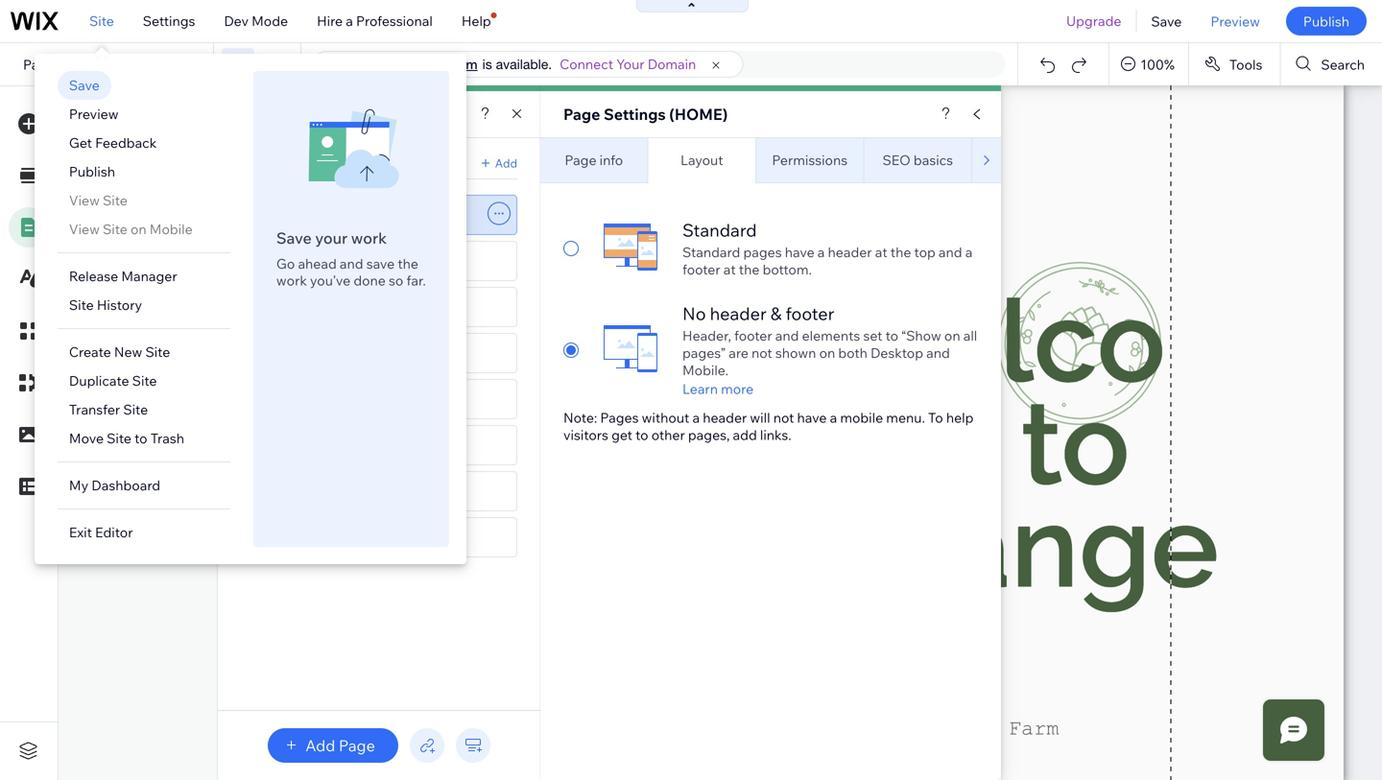 Task type: vqa. For each thing, say whether or not it's contained in the screenshot.
Border style
no



Task type: describe. For each thing, give the bounding box(es) containing it.
mobile
[[841, 410, 884, 426]]

save
[[367, 255, 395, 272]]

connect
[[560, 56, 614, 73]]

seo inside advanced seo
[[1012, 160, 1040, 177]]

0 horizontal spatial menu
[[109, 156, 145, 172]]

1 vertical spatial at
[[724, 261, 736, 278]]

add page button
[[268, 729, 398, 763]]

go
[[276, 255, 295, 272]]

the for save
[[398, 255, 419, 272]]

a right "pages"
[[818, 244, 825, 261]]

shown
[[776, 345, 817, 362]]

other
[[652, 427, 685, 444]]

without
[[642, 410, 690, 426]]

& inside no header & footer header, footer and elements set to "show on all pages" are not shown on both desktop and mobile. learn more
[[771, 303, 782, 325]]

my
[[69, 477, 88, 494]]

not inside the note: pages without a header will not have a mobile menu. to help visitors get to other pages, add links.
[[774, 410, 795, 426]]

login
[[141, 190, 176, 207]]

links.
[[760, 427, 792, 444]]

transfer site
[[69, 401, 148, 418]]

move site to trash
[[69, 430, 184, 447]]

1 standard from the top
[[683, 219, 757, 241]]

create new site
[[69, 344, 170, 361]]

note: pages without a header will not have a mobile menu. to help visitors get to other pages, add links.
[[564, 410, 974, 444]]

to inside no header & footer header, footer and elements set to "show on all pages" are not shown on both desktop and mobile. learn more
[[886, 327, 899, 344]]

mobile
[[150, 221, 193, 238]]

area
[[145, 259, 174, 276]]

pages for restaurant
[[153, 225, 192, 242]]

release
[[69, 268, 118, 285]]

oranges-
[[352, 56, 408, 73]]

and inside 'standard standard pages have a header at the top and a footer at the bottom.'
[[939, 244, 963, 261]]

members
[[82, 259, 142, 276]]

will
[[750, 410, 771, 426]]

page inside button
[[339, 737, 375, 756]]

0 vertical spatial &
[[130, 190, 138, 207]]

advanced
[[995, 143, 1058, 160]]

dev mode
[[224, 12, 288, 29]]

a up pages,
[[693, 410, 700, 426]]

set
[[864, 327, 883, 344]]

to inside the note: pages without a header will not have a mobile menu. to help visitors get to other pages, add links.
[[636, 427, 649, 444]]

done
[[354, 272, 386, 289]]

help
[[462, 12, 491, 29]]

2 horizontal spatial menu
[[269, 155, 305, 171]]

not inside no header & footer header, footer and elements set to "show on all pages" are not shown on both desktop and mobile. learn more
[[752, 345, 773, 362]]

standard standard pages have a header at the top and a footer at the bottom.
[[683, 219, 973, 278]]

new
[[114, 344, 142, 361]]

0 vertical spatial on
[[131, 221, 147, 238]]

a left mobile
[[830, 410, 838, 426]]

tools button
[[1190, 43, 1280, 85]]

visitors
[[564, 427, 609, 444]]

your
[[315, 229, 348, 248]]

page for page info
[[565, 152, 597, 169]]

tools
[[1230, 56, 1263, 73]]

so
[[389, 272, 404, 289]]

history
[[97, 297, 142, 314]]

ahead
[[298, 255, 337, 272]]

hire a professional
[[317, 12, 433, 29]]

you've
[[310, 272, 351, 289]]

page info
[[565, 152, 623, 169]]

both
[[839, 345, 868, 362]]

100%
[[1141, 56, 1175, 73]]

available.
[[496, 56, 552, 72]]

exit editor
[[69, 524, 133, 541]]

add for add
[[495, 156, 518, 170]]

more
[[721, 381, 754, 398]]

search
[[1322, 56, 1366, 73]]

domain
[[648, 56, 697, 73]]

is available. connect your domain
[[483, 56, 697, 73]]

0 horizontal spatial preview
[[69, 106, 119, 122]]

lightboxes
[[82, 294, 151, 311]]

ordering
[[329, 253, 386, 270]]

save button
[[1137, 0, 1197, 42]]

add page
[[306, 737, 375, 756]]

top
[[915, 244, 936, 261]]

permissions
[[773, 152, 848, 169]]

save inside save your work go ahead and save the work you've done so far.
[[276, 229, 312, 248]]

all
[[964, 327, 978, 344]]

site pages and menu
[[82, 105, 235, 124]]

no header & footer header, footer and elements set to "show on all pages" are not shown on both desktop and mobile. learn more
[[683, 303, 978, 398]]

release manager
[[69, 268, 177, 285]]

no
[[683, 303, 706, 325]]

footer inside 'standard standard pages have a header at the top and a footer at the bottom.'
[[683, 261, 721, 278]]

orange crew
[[278, 529, 361, 546]]

get feedback
[[69, 134, 157, 151]]

professional
[[356, 12, 433, 29]]

learn
[[683, 381, 718, 398]]

is
[[483, 56, 492, 72]]

squad.com
[[408, 56, 478, 73]]

orange
[[278, 529, 325, 546]]

layout
[[681, 152, 724, 169]]

pages for note:
[[601, 410, 639, 426]]

duplicate
[[69, 373, 129, 389]]

preview button
[[1197, 0, 1275, 42]]

publish button
[[1287, 7, 1367, 36]]

mode
[[252, 12, 288, 29]]

1 horizontal spatial the
[[739, 261, 760, 278]]

help
[[947, 410, 974, 426]]

0 vertical spatial work
[[351, 229, 387, 248]]

pages,
[[688, 427, 730, 444]]

a right top
[[966, 244, 973, 261]]

search button
[[1281, 43, 1383, 85]]



Task type: locate. For each thing, give the bounding box(es) containing it.
a right hire
[[346, 12, 353, 29]]

members area
[[82, 259, 174, 276]]

2 vertical spatial pages
[[601, 410, 639, 426]]

1 vertical spatial header
[[710, 303, 767, 325]]

to
[[929, 410, 944, 426]]

1 vertical spatial publish
[[69, 163, 115, 180]]

add
[[733, 427, 757, 444]]

on down elements
[[820, 345, 836, 362]]

header up 'header,'
[[710, 303, 767, 325]]

1 vertical spatial view
[[69, 221, 100, 238]]

0 vertical spatial have
[[785, 244, 815, 261]]

pages inside the note: pages without a header will not have a mobile menu. to help visitors get to other pages, add links.
[[601, 410, 639, 426]]

footer up elements
[[786, 303, 835, 325]]

seo basics
[[883, 152, 954, 169]]

learn more button
[[683, 381, 754, 398]]

advanced seo
[[995, 143, 1058, 177]]

have inside the note: pages without a header will not have a mobile menu. to help visitors get to other pages, add links.
[[798, 410, 827, 426]]

at
[[876, 244, 888, 261], [724, 261, 736, 278]]

to right get
[[636, 427, 649, 444]]

preview
[[1211, 13, 1261, 30], [69, 106, 119, 122]]

dashboard
[[91, 477, 160, 494]]

1 view from the top
[[69, 192, 100, 209]]

0 horizontal spatial to
[[135, 430, 147, 447]]

view
[[69, 192, 100, 209], [69, 221, 100, 238]]

the right save
[[398, 255, 419, 272]]

manager
[[121, 268, 177, 285]]

0 vertical spatial settings
[[143, 12, 195, 29]]

1 vertical spatial work
[[276, 272, 307, 289]]

on down signup & login
[[131, 221, 147, 238]]

1 vertical spatial on
[[945, 327, 961, 344]]

1 horizontal spatial not
[[774, 410, 795, 426]]

work up ordering
[[351, 229, 387, 248]]

page for page settings (home)
[[564, 105, 601, 124]]

1 vertical spatial pages
[[153, 225, 192, 242]]

the left top
[[891, 244, 912, 261]]

settings
[[143, 12, 195, 29], [604, 105, 666, 124]]

0 horizontal spatial settings
[[143, 12, 195, 29]]

1 horizontal spatial work
[[351, 229, 387, 248]]

the for standard
[[891, 244, 912, 261]]

header up pages,
[[703, 410, 747, 426]]

standard up "pages"
[[683, 219, 757, 241]]

publish inside button
[[1304, 13, 1350, 30]]

0 vertical spatial view
[[69, 192, 100, 209]]

0 horizontal spatial site menu
[[82, 156, 145, 172]]

have left mobile
[[798, 410, 827, 426]]

1 vertical spatial standard
[[683, 244, 741, 261]]

get
[[612, 427, 633, 444]]

view site on mobile
[[69, 221, 193, 238]]

header inside no header & footer header, footer and elements set to "show on all pages" are not shown on both desktop and mobile. learn more
[[710, 303, 767, 325]]

dev
[[224, 12, 249, 29]]

signup & login
[[82, 190, 176, 207]]

0 horizontal spatial footer
[[683, 261, 721, 278]]

preview inside "button"
[[1211, 13, 1261, 30]]

1 horizontal spatial site menu
[[241, 155, 305, 171]]

restaurant pages
[[82, 225, 192, 242]]

exit
[[69, 524, 92, 541]]

2 horizontal spatial save
[[1152, 13, 1182, 30]]

1 vertical spatial &
[[771, 303, 782, 325]]

0 horizontal spatial at
[[724, 261, 736, 278]]

pages up get
[[601, 410, 639, 426]]

far.
[[407, 272, 426, 289]]

view for view site
[[69, 192, 100, 209]]

pages up feedback
[[115, 105, 159, 124]]

0 horizontal spatial add
[[306, 737, 335, 756]]

have inside 'standard standard pages have a header at the top and a footer at the bottom.'
[[785, 244, 815, 261]]

elements
[[802, 327, 861, 344]]

2 vertical spatial save
[[276, 229, 312, 248]]

feedback
[[95, 134, 157, 151]]

and inside save your work go ahead and save the work you've done so far.
[[340, 255, 364, 272]]

0 vertical spatial add
[[495, 156, 518, 170]]

1 horizontal spatial to
[[636, 427, 649, 444]]

2 horizontal spatial to
[[886, 327, 899, 344]]

desktop
[[871, 345, 924, 362]]

not up links.
[[774, 410, 795, 426]]

2 standard from the top
[[683, 244, 741, 261]]

basics
[[914, 152, 954, 169]]

1 vertical spatial have
[[798, 410, 827, 426]]

publish up search button
[[1304, 13, 1350, 30]]

preview up get
[[69, 106, 119, 122]]

publish
[[1304, 13, 1350, 30], [69, 163, 115, 180]]

my dashboard
[[69, 477, 160, 494]]

header left top
[[828, 244, 873, 261]]

view site
[[69, 192, 128, 209]]

save your work go ahead and save the work you've done so far.
[[276, 229, 426, 289]]

2 vertical spatial header
[[703, 410, 747, 426]]

save down home
[[69, 77, 100, 94]]

0 vertical spatial at
[[876, 244, 888, 261]]

save up online
[[276, 229, 312, 248]]

0 vertical spatial publish
[[1304, 13, 1350, 30]]

standard left "pages"
[[683, 244, 741, 261]]

footer up are
[[735, 327, 773, 344]]

crew
[[328, 529, 361, 546]]

add for add page
[[306, 737, 335, 756]]

1 vertical spatial footer
[[786, 303, 835, 325]]

at left top
[[876, 244, 888, 261]]

0 vertical spatial preview
[[1211, 13, 1261, 30]]

on
[[131, 221, 147, 238], [945, 327, 961, 344], [820, 345, 836, 362]]

1 horizontal spatial settings
[[604, 105, 666, 124]]

info
[[600, 152, 623, 169]]

pages for site
[[115, 105, 159, 124]]

home
[[73, 56, 114, 73]]

1 vertical spatial preview
[[69, 106, 119, 122]]

seo left basics
[[883, 152, 911, 169]]

editor
[[95, 524, 133, 541]]

& left login
[[130, 190, 138, 207]]

create
[[69, 344, 111, 361]]

1 vertical spatial page
[[565, 152, 597, 169]]

footer up no
[[683, 261, 721, 278]]

to left trash
[[135, 430, 147, 447]]

0 vertical spatial page
[[564, 105, 601, 124]]

pages
[[115, 105, 159, 124], [153, 225, 192, 242], [601, 410, 639, 426]]

save inside button
[[1152, 13, 1182, 30]]

1 horizontal spatial preview
[[1211, 13, 1261, 30]]

"show
[[902, 327, 942, 344]]

add inside button
[[306, 737, 335, 756]]

1 horizontal spatial menu
[[194, 105, 235, 124]]

2 vertical spatial page
[[339, 737, 375, 756]]

100% button
[[1110, 43, 1189, 85]]

1 vertical spatial settings
[[604, 105, 666, 124]]

on left all
[[945, 327, 961, 344]]

menu
[[194, 105, 235, 124], [269, 155, 305, 171], [109, 156, 145, 172]]

note:
[[564, 410, 598, 426]]

trash
[[150, 430, 184, 447]]

view up restaurant
[[69, 192, 100, 209]]

to up desktop
[[886, 327, 899, 344]]

header inside the note: pages without a header will not have a mobile menu. to help visitors get to other pages, add links.
[[703, 410, 747, 426]]

0 horizontal spatial publish
[[69, 163, 115, 180]]

save
[[1152, 13, 1182, 30], [69, 77, 100, 94], [276, 229, 312, 248]]

page settings (home)
[[564, 105, 728, 124]]

and
[[163, 105, 190, 124], [939, 244, 963, 261], [340, 255, 364, 272], [776, 327, 799, 344], [927, 345, 950, 362]]

1 horizontal spatial seo
[[1012, 160, 1040, 177]]

preview up tools button
[[1211, 13, 1261, 30]]

settings down your
[[604, 105, 666, 124]]

view for view site on mobile
[[69, 221, 100, 238]]

1 horizontal spatial publish
[[1304, 13, 1350, 30]]

0 vertical spatial footer
[[683, 261, 721, 278]]

the inside save your work go ahead and save the work you've done so far.
[[398, 255, 419, 272]]

get
[[69, 134, 92, 151]]

2 vertical spatial footer
[[735, 327, 773, 344]]

duplicate site
[[69, 373, 157, 389]]

seo down advanced
[[1012, 160, 1040, 177]]

2 horizontal spatial on
[[945, 327, 961, 344]]

the
[[891, 244, 912, 261], [398, 255, 419, 272], [739, 261, 760, 278]]

0 vertical spatial header
[[828, 244, 873, 261]]

not
[[752, 345, 773, 362], [774, 410, 795, 426]]

the down "pages"
[[739, 261, 760, 278]]

online ordering
[[284, 253, 386, 270]]

save up 100%
[[1152, 13, 1182, 30]]

1 horizontal spatial &
[[771, 303, 782, 325]]

0 horizontal spatial seo
[[883, 152, 911, 169]]

1 vertical spatial save
[[69, 77, 100, 94]]

0 horizontal spatial not
[[752, 345, 773, 362]]

0 vertical spatial standard
[[683, 219, 757, 241]]

pages
[[744, 244, 782, 261]]

1 vertical spatial add
[[306, 737, 335, 756]]

footer
[[683, 261, 721, 278], [786, 303, 835, 325], [735, 327, 773, 344]]

1 horizontal spatial add
[[495, 156, 518, 170]]

header
[[828, 244, 873, 261], [710, 303, 767, 325], [703, 410, 747, 426]]

pages up the area
[[153, 225, 192, 242]]

upgrade
[[1067, 12, 1122, 29]]

2 vertical spatial on
[[820, 345, 836, 362]]

view down view site
[[69, 221, 100, 238]]

0 vertical spatial save
[[1152, 13, 1182, 30]]

your
[[617, 56, 645, 73]]

1 horizontal spatial on
[[820, 345, 836, 362]]

transfer
[[69, 401, 120, 418]]

settings left dev
[[143, 12, 195, 29]]

1 horizontal spatial footer
[[735, 327, 773, 344]]

header,
[[683, 327, 732, 344]]

pages"
[[683, 345, 726, 362]]

0 horizontal spatial on
[[131, 221, 147, 238]]

0 horizontal spatial &
[[130, 190, 138, 207]]

at left bottom.
[[724, 261, 736, 278]]

2 horizontal spatial footer
[[786, 303, 835, 325]]

1 horizontal spatial save
[[276, 229, 312, 248]]

& up shown
[[771, 303, 782, 325]]

publish up signup
[[69, 163, 115, 180]]

0 horizontal spatial the
[[398, 255, 419, 272]]

1 vertical spatial not
[[774, 410, 795, 426]]

page
[[564, 105, 601, 124], [565, 152, 597, 169], [339, 737, 375, 756]]

have up bottom.
[[785, 244, 815, 261]]

bottom.
[[763, 261, 812, 278]]

0 vertical spatial pages
[[115, 105, 159, 124]]

not right are
[[752, 345, 773, 362]]

0 horizontal spatial work
[[276, 272, 307, 289]]

0 horizontal spatial save
[[69, 77, 100, 94]]

site menu
[[241, 155, 305, 171], [82, 156, 145, 172]]

work down online
[[276, 272, 307, 289]]

site history
[[69, 297, 142, 314]]

oranges-squad.com
[[352, 56, 478, 73]]

2 view from the top
[[69, 221, 100, 238]]

are
[[729, 345, 749, 362]]

to
[[886, 327, 899, 344], [636, 427, 649, 444], [135, 430, 147, 447]]

header inside 'standard standard pages have a header at the top and a footer at the bottom.'
[[828, 244, 873, 261]]

move
[[69, 430, 104, 447]]

0 vertical spatial not
[[752, 345, 773, 362]]

2 horizontal spatial the
[[891, 244, 912, 261]]

1 horizontal spatial at
[[876, 244, 888, 261]]



